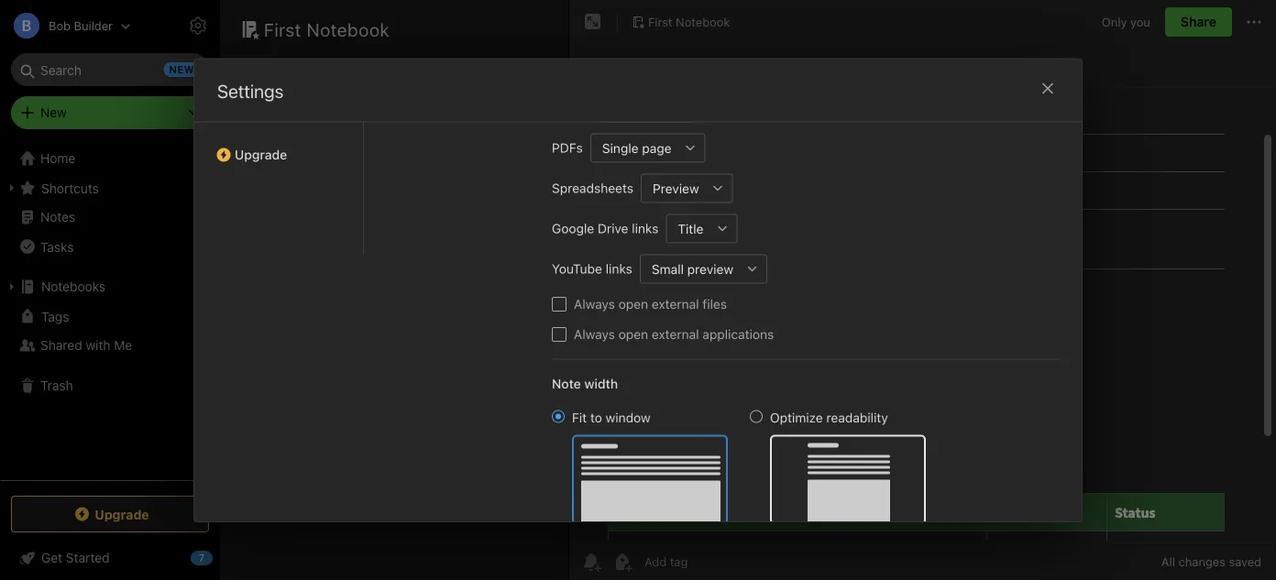 Task type: vqa. For each thing, say whether or not it's contained in the screenshot.


Task type: locate. For each thing, give the bounding box(es) containing it.
with
[[86, 338, 111, 353]]

1 vertical spatial open
[[619, 327, 648, 342]]

Always open external files checkbox
[[552, 297, 567, 312]]

0 horizontal spatial upgrade
[[95, 507, 149, 522]]

small
[[652, 262, 684, 277]]

1 vertical spatial meeting
[[244, 182, 292, 197]]

0 vertical spatial upgrade
[[235, 147, 287, 163]]

1 vertical spatial testing
[[314, 144, 357, 159]]

meeting down great
[[398, 163, 446, 178]]

preview
[[653, 181, 699, 196]]

external
[[652, 297, 699, 312], [652, 327, 699, 342]]

title
[[678, 222, 704, 237]]

testing up action
[[425, 124, 468, 139]]

optimize
[[770, 411, 823, 426]]

external down always open external files
[[652, 327, 699, 342]]

0 vertical spatial open
[[619, 297, 648, 312]]

option group
[[552, 409, 926, 525]]

notebook
[[676, 15, 730, 29], [307, 18, 390, 40]]

notebooks
[[41, 279, 106, 294]]

attendees
[[472, 124, 532, 139]]

title button
[[666, 214, 708, 244]]

2 always from the top
[[574, 327, 615, 342]]

applications
[[703, 327, 774, 342]]

0 horizontal spatial meeting
[[244, 182, 292, 197]]

single page
[[602, 141, 672, 156]]

0 horizontal spatial first notebook
[[264, 18, 390, 40]]

1 horizontal spatial first
[[648, 15, 673, 29]]

first
[[648, 15, 673, 29], [264, 18, 302, 40]]

1 horizontal spatial upgrade
[[235, 147, 287, 163]]

meeting
[[398, 163, 446, 178], [244, 182, 292, 197]]

always open external applications
[[574, 327, 774, 342]]

0 vertical spatial testing
[[425, 124, 468, 139]]

tree
[[0, 144, 220, 480]]

upgrade
[[235, 147, 287, 163], [95, 507, 149, 522]]

0 vertical spatial me
[[244, 144, 262, 159]]

settings
[[217, 80, 284, 102]]

first notebook
[[648, 15, 730, 29], [264, 18, 390, 40]]

always right always open external files option
[[574, 297, 615, 312]]

1 horizontal spatial first notebook
[[648, 15, 730, 29]]

1 vertical spatial external
[[652, 327, 699, 342]]

1 horizontal spatial testing
[[425, 124, 468, 139]]

you
[[1131, 15, 1151, 29]]

out
[[520, 163, 540, 178]]

always right the always open external applications checkbox on the bottom left
[[574, 327, 615, 342]]

notes
[[361, 144, 396, 159], [40, 210, 75, 225]]

2 open from the top
[[619, 327, 648, 342]]

Choose default view option for PDFs field
[[590, 134, 706, 163]]

window
[[606, 411, 651, 426]]

0 vertical spatial notes
[[450, 163, 483, 178]]

great
[[399, 144, 432, 159]]

time
[[288, 124, 317, 139]]

up
[[380, 163, 395, 178]]

first right expand note image
[[648, 15, 673, 29]]

optimize readability
[[770, 411, 888, 426]]

home link
[[0, 144, 220, 173]]

2 external from the top
[[652, 327, 699, 342]]

1 vertical spatial me
[[114, 338, 132, 353]]

upgrade button
[[194, 121, 363, 170], [11, 496, 209, 533]]

1 vertical spatial notes
[[295, 182, 328, 197]]

notes down status
[[295, 182, 328, 197]]

close image
[[1037, 77, 1059, 99]]

action
[[435, 144, 473, 159]]

tree containing home
[[0, 144, 220, 480]]

1 vertical spatial upgrade
[[95, 507, 149, 522]]

links down drive
[[606, 262, 633, 277]]

external up always open external applications
[[652, 297, 699, 312]]

width
[[585, 377, 618, 392]]

new button
[[11, 96, 209, 129]]

tab list
[[387, 0, 537, 255]]

files
[[703, 297, 727, 312]]

actio...
[[357, 182, 397, 197]]

Search text field
[[24, 53, 196, 86]]

a few minutes ago
[[244, 166, 338, 178]]

notes link
[[0, 203, 219, 232]]

None search field
[[24, 53, 196, 86]]

1 vertical spatial notes
[[40, 210, 75, 225]]

me inside date & time 09/09/2099 goal testing attendees me agenda testing notes great action items assignee status clean up meeting notes send out meeting notes and actio...
[[244, 144, 262, 159]]

open up always open external applications
[[619, 297, 648, 312]]

tasks
[[40, 239, 74, 254]]

open
[[619, 297, 648, 312], [619, 327, 648, 342]]

0 vertical spatial external
[[652, 297, 699, 312]]

testing up ago
[[314, 144, 357, 159]]

add tag image
[[612, 551, 634, 573]]

0 vertical spatial always
[[574, 297, 615, 312]]

notes inside date & time 09/09/2099 goal testing attendees me agenda testing notes great action items assignee status clean up meeting notes send out meeting notes and actio...
[[361, 144, 396, 159]]

shared with me link
[[0, 331, 219, 360]]

me right with
[[114, 338, 132, 353]]

share
[[1181, 14, 1217, 29]]

1 always from the top
[[574, 297, 615, 312]]

1 horizontal spatial notes
[[450, 163, 483, 178]]

assignee
[[244, 163, 298, 178]]

preview button
[[641, 174, 704, 203]]

1 vertical spatial always
[[574, 327, 615, 342]]

always
[[574, 297, 615, 312], [574, 327, 615, 342]]

0 horizontal spatial me
[[114, 338, 132, 353]]

links right drive
[[632, 221, 659, 236]]

notes up up
[[361, 144, 396, 159]]

Note Editor text field
[[570, 88, 1277, 543]]

page
[[642, 141, 672, 156]]

trash
[[40, 378, 73, 393]]

first up note
[[264, 18, 302, 40]]

1 horizontal spatial meeting
[[398, 163, 446, 178]]

notes down action
[[450, 163, 483, 178]]

external for applications
[[652, 327, 699, 342]]

1 horizontal spatial notes
[[361, 144, 396, 159]]

me
[[244, 144, 262, 159], [114, 338, 132, 353]]

testing
[[425, 124, 468, 139], [314, 144, 357, 159]]

1 open from the top
[[619, 297, 648, 312]]

and
[[332, 182, 354, 197]]

open down always open external files
[[619, 327, 648, 342]]

links
[[632, 221, 659, 236], [606, 262, 633, 277]]

me inside shared with me link
[[114, 338, 132, 353]]

small preview
[[652, 262, 734, 277]]

1 horizontal spatial me
[[244, 144, 262, 159]]

open for always open external applications
[[619, 327, 648, 342]]

1 external from the top
[[652, 297, 699, 312]]

Fit to window radio
[[552, 411, 565, 424]]

first notebook inside button
[[648, 15, 730, 29]]

meeting down few
[[244, 182, 292, 197]]

spreadsheets
[[552, 181, 634, 196]]

notes up tasks
[[40, 210, 75, 225]]

0 horizontal spatial notebook
[[307, 18, 390, 40]]

1 vertical spatial upgrade button
[[11, 496, 209, 533]]

clean
[[343, 163, 376, 178]]

Optimize readability radio
[[750, 411, 763, 424]]

notes
[[450, 163, 483, 178], [295, 182, 328, 197]]

Choose default view option for Google Drive links field
[[666, 214, 738, 244]]

me down date
[[244, 144, 262, 159]]

0 vertical spatial notes
[[361, 144, 396, 159]]

expand note image
[[582, 11, 604, 33]]

agenda
[[266, 144, 311, 159]]

1 horizontal spatial notebook
[[676, 15, 730, 29]]



Task type: describe. For each thing, give the bounding box(es) containing it.
shared with me
[[40, 338, 132, 353]]

1 note
[[242, 57, 278, 72]]

09/09/2099
[[320, 124, 391, 139]]

tags button
[[0, 302, 219, 331]]

tags
[[41, 309, 69, 324]]

status
[[301, 163, 339, 178]]

google
[[552, 221, 594, 236]]

0 vertical spatial meeting
[[398, 163, 446, 178]]

few
[[253, 166, 272, 178]]

trash link
[[0, 371, 219, 401]]

minutes
[[275, 166, 316, 178]]

only you
[[1102, 15, 1151, 29]]

send
[[486, 163, 517, 178]]

notebooks link
[[0, 272, 219, 302]]

first notebook button
[[625, 9, 737, 35]]

notebook inside the first notebook button
[[676, 15, 730, 29]]

open for always open external files
[[619, 297, 648, 312]]

tasks button
[[0, 232, 219, 261]]

only
[[1102, 15, 1128, 29]]

option group containing fit to window
[[552, 409, 926, 525]]

0 horizontal spatial first
[[264, 18, 302, 40]]

&
[[275, 124, 284, 139]]

date & time 09/09/2099 goal testing attendees me agenda testing notes great action items assignee status clean up meeting notes send out meeting notes and actio...
[[244, 124, 540, 197]]

0 horizontal spatial notes
[[40, 210, 75, 225]]

shortcuts
[[41, 180, 99, 196]]

drive
[[598, 221, 629, 236]]

upgrade for upgrade popup button to the bottom
[[95, 507, 149, 522]]

home
[[40, 151, 75, 166]]

Choose default view option for YouTube links field
[[640, 255, 768, 284]]

note width
[[552, 377, 618, 392]]

0 vertical spatial upgrade button
[[194, 121, 363, 170]]

saved
[[1229, 555, 1262, 569]]

fit to window
[[572, 411, 651, 426]]

expand notebooks image
[[5, 280, 19, 294]]

a
[[244, 166, 250, 178]]

settings image
[[187, 15, 209, 37]]

0 horizontal spatial testing
[[314, 144, 357, 159]]

external for files
[[652, 297, 699, 312]]

goal
[[395, 124, 422, 139]]

first inside button
[[648, 15, 673, 29]]

1 vertical spatial links
[[606, 262, 633, 277]]

note window element
[[570, 0, 1277, 581]]

note
[[251, 57, 278, 72]]

always open external files
[[574, 297, 727, 312]]

date
[[244, 124, 272, 139]]

1
[[242, 57, 248, 72]]

always for always open external files
[[574, 297, 615, 312]]

all
[[1162, 555, 1176, 569]]

0 horizontal spatial notes
[[295, 182, 328, 197]]

fit
[[572, 411, 587, 426]]

youtube links
[[552, 262, 633, 277]]

google drive links
[[552, 221, 659, 236]]

Always open external applications checkbox
[[552, 328, 567, 342]]

shared
[[40, 338, 82, 353]]

0 vertical spatial links
[[632, 221, 659, 236]]

all changes saved
[[1162, 555, 1262, 569]]

new
[[40, 105, 67, 120]]

ago
[[319, 166, 338, 178]]

small preview button
[[640, 255, 738, 284]]

always for always open external applications
[[574, 327, 615, 342]]

preview
[[688, 262, 734, 277]]

changes
[[1179, 555, 1226, 569]]

pdfs
[[552, 141, 583, 156]]

readability
[[827, 411, 888, 426]]

shortcuts button
[[0, 173, 219, 203]]

upgrade for upgrade popup button to the top
[[235, 147, 287, 163]]

Choose default view option for Spreadsheets field
[[641, 174, 733, 203]]

add a reminder image
[[581, 551, 603, 573]]

items
[[477, 144, 509, 159]]

share button
[[1166, 7, 1233, 37]]

single
[[602, 141, 639, 156]]

single page button
[[590, 134, 676, 163]]

to
[[590, 411, 602, 426]]

youtube
[[552, 262, 602, 277]]

note
[[552, 377, 581, 392]]



